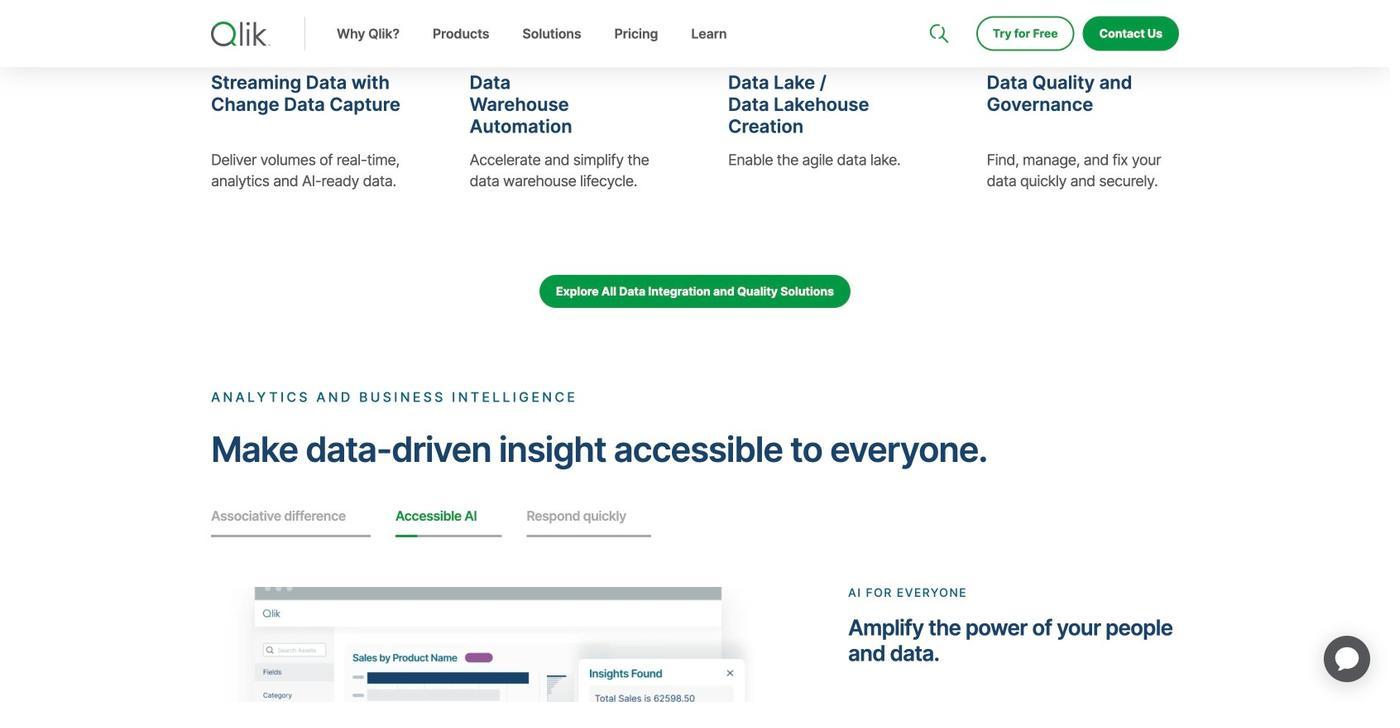 Task type: vqa. For each thing, say whether or not it's contained in the screenshot.
Try for Free link
no



Task type: locate. For each thing, give the bounding box(es) containing it.
qlik image
[[211, 22, 271, 46]]

data warehouse automation icon image
[[470, 7, 510, 47]]

streaming data with change data capture icon image
[[211, 7, 251, 47]]

application
[[1305, 616, 1391, 702]]



Task type: describe. For each thing, give the bounding box(es) containing it.
data quality and governance icon image
[[987, 7, 1027, 47]]

login image
[[1127, 0, 1140, 13]]

support image
[[931, 0, 945, 13]]



